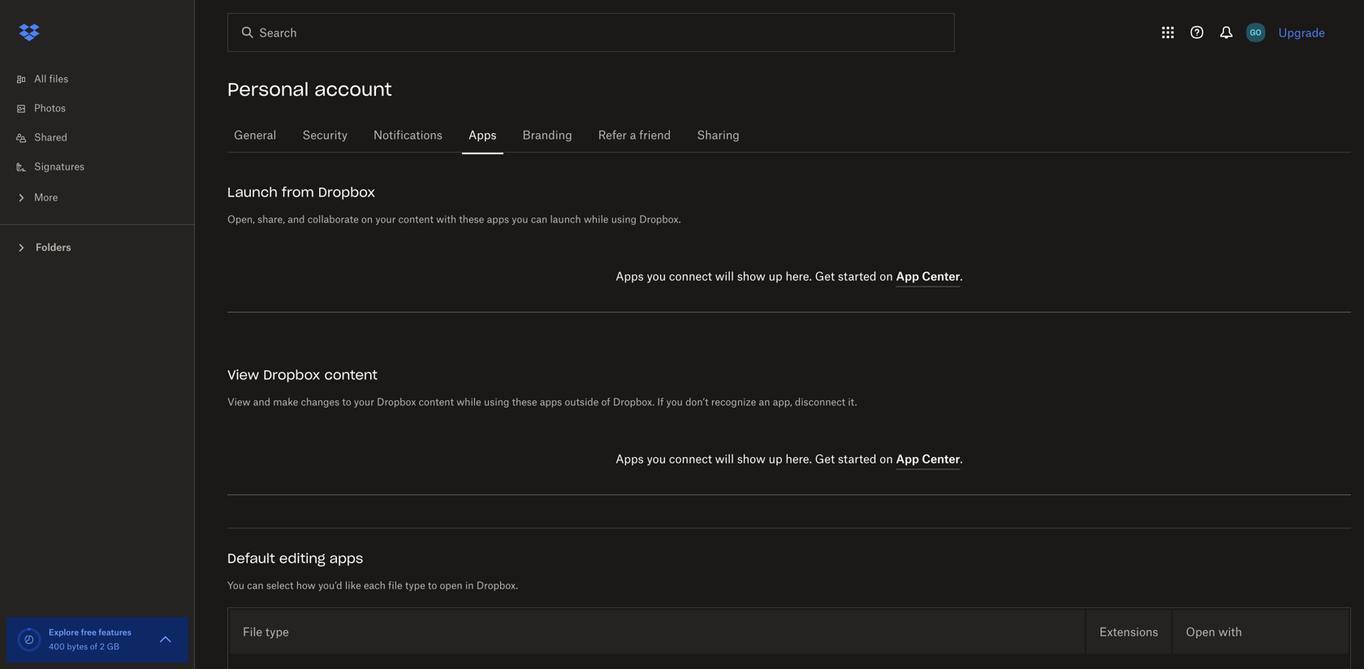 Task type: vqa. For each thing, say whether or not it's contained in the screenshot.
on
yes



Task type: describe. For each thing, give the bounding box(es) containing it.
more
[[34, 193, 58, 203]]

app center link for launch from dropbox
[[896, 269, 960, 287]]

refer
[[598, 130, 627, 141]]

your for content
[[354, 398, 374, 408]]

shared
[[34, 133, 67, 143]]

. for launch from dropbox
[[960, 271, 963, 283]]

it.
[[848, 398, 857, 408]]

0 vertical spatial these
[[459, 215, 484, 225]]

photos link
[[13, 94, 195, 123]]

you
[[227, 582, 245, 591]]

0 vertical spatial can
[[531, 215, 548, 225]]

2
[[100, 643, 105, 651]]

quota usage element
[[16, 627, 42, 653]]

notifications
[[374, 130, 443, 141]]

app,
[[773, 398, 793, 408]]

apps you connect will show up here. get started on app center . for launch from dropbox
[[616, 269, 963, 283]]

file
[[243, 625, 262, 639]]

refer a friend tab
[[592, 116, 678, 155]]

2 horizontal spatial apps
[[540, 398, 562, 408]]

in
[[465, 582, 474, 591]]

security
[[302, 130, 348, 141]]

get for content
[[815, 454, 835, 465]]

features
[[99, 627, 131, 638]]

1 vertical spatial dropbox
[[263, 367, 320, 383]]

editing
[[279, 550, 325, 567]]

connect for launch from dropbox
[[669, 271, 712, 283]]

signatures
[[34, 162, 85, 172]]

0 horizontal spatial apps
[[330, 550, 363, 567]]

default
[[227, 550, 275, 567]]

2 vertical spatial content
[[419, 398, 454, 408]]

your for dropbox
[[376, 215, 396, 225]]

personal
[[227, 78, 309, 101]]

0 horizontal spatial can
[[247, 582, 264, 591]]

1 vertical spatial type
[[266, 625, 289, 639]]

view dropbox content
[[227, 367, 378, 383]]

collaborate
[[308, 215, 359, 225]]

changes
[[301, 398, 340, 408]]

launch
[[227, 184, 278, 201]]

you'd
[[318, 582, 342, 591]]

explore free features 400 bytes of 2 gb
[[49, 627, 131, 651]]

upgrade link
[[1279, 26, 1326, 39]]

files
[[49, 75, 68, 84]]

get for dropbox
[[815, 271, 835, 283]]

refer a friend
[[598, 130, 671, 141]]

center for content
[[922, 452, 960, 466]]

1 horizontal spatial while
[[584, 215, 609, 225]]

recognize
[[711, 398, 756, 408]]

1 horizontal spatial to
[[428, 582, 437, 591]]

1 horizontal spatial type
[[405, 582, 425, 591]]

dropbox image
[[13, 16, 45, 49]]

you can select how you'd like each file type to open in dropbox.
[[227, 582, 518, 591]]

1 horizontal spatial using
[[611, 215, 637, 225]]

1 vertical spatial these
[[512, 398, 537, 408]]

default editing apps
[[227, 550, 363, 567]]

if
[[657, 398, 664, 408]]

outside
[[565, 398, 599, 408]]

personal account
[[227, 78, 392, 101]]

1 horizontal spatial and
[[288, 215, 305, 225]]

all files link
[[13, 65, 195, 94]]

open,
[[227, 215, 255, 225]]

select
[[266, 582, 294, 591]]

0 horizontal spatial to
[[342, 398, 351, 408]]

folders
[[36, 241, 71, 253]]

free
[[81, 627, 97, 638]]

Search text field
[[259, 24, 921, 41]]

apps for launch from dropbox
[[616, 271, 644, 283]]

all files
[[34, 75, 68, 84]]

go
[[1251, 27, 1262, 37]]

1 vertical spatial dropbox.
[[613, 398, 655, 408]]

from
[[282, 184, 314, 201]]

gb
[[107, 643, 120, 651]]

1 vertical spatial with
[[1219, 625, 1243, 639]]

a
[[630, 130, 636, 141]]

how
[[296, 582, 316, 591]]

open with
[[1186, 625, 1243, 639]]

signatures link
[[13, 153, 195, 182]]

list containing all files
[[0, 55, 195, 224]]

show for view dropbox content
[[737, 454, 766, 465]]

security tab
[[296, 116, 354, 155]]

general tab
[[227, 116, 283, 155]]

show for launch from dropbox
[[737, 271, 766, 283]]

1 vertical spatial while
[[457, 398, 481, 408]]

view for view dropbox content
[[227, 367, 259, 383]]

photos
[[34, 104, 66, 114]]

2 vertical spatial dropbox.
[[477, 582, 518, 591]]

0 vertical spatial dropbox.
[[640, 215, 681, 225]]

open
[[440, 582, 463, 591]]

on for view dropbox content
[[880, 454, 893, 465]]

here. for view dropbox content
[[786, 454, 812, 465]]

. for view dropbox content
[[960, 454, 963, 465]]

folders button
[[0, 235, 195, 259]]

1 vertical spatial using
[[484, 398, 510, 408]]

extensions
[[1100, 625, 1159, 639]]

400
[[49, 643, 65, 651]]

file
[[388, 582, 403, 591]]

of inside explore free features 400 bytes of 2 gb
[[90, 643, 98, 651]]



Task type: locate. For each thing, give the bounding box(es) containing it.
2 center from the top
[[922, 452, 960, 466]]

0 vertical spatial apps
[[487, 215, 509, 225]]

up
[[769, 271, 783, 283], [769, 454, 783, 465]]

1 vertical spatial on
[[880, 271, 893, 283]]

app
[[896, 269, 919, 283], [896, 452, 919, 466]]

1 horizontal spatial can
[[531, 215, 548, 225]]

app center link for view dropbox content
[[896, 452, 960, 470]]

1 vertical spatial apps
[[616, 271, 644, 283]]

all
[[34, 75, 47, 84]]

1 vertical spatial center
[[922, 452, 960, 466]]

sharing
[[697, 130, 740, 141]]

view for view and make changes to your dropbox content while using these apps outside of dropbox. if you don't recognize an app, disconnect it.
[[227, 398, 251, 408]]

2 app center link from the top
[[896, 452, 960, 470]]

dropbox.
[[640, 215, 681, 225], [613, 398, 655, 408], [477, 582, 518, 591]]

started for launch from dropbox
[[838, 271, 877, 283]]

and left the 'make'
[[253, 398, 271, 408]]

on
[[361, 215, 373, 225], [880, 271, 893, 283], [880, 454, 893, 465]]

launch from dropbox
[[227, 184, 375, 201]]

general
[[234, 130, 276, 141]]

0 vertical spatial your
[[376, 215, 396, 225]]

open
[[1186, 625, 1216, 639]]

1 started from the top
[[838, 271, 877, 283]]

0 horizontal spatial type
[[266, 625, 289, 639]]

list
[[0, 55, 195, 224]]

bytes
[[67, 643, 88, 651]]

1 horizontal spatial these
[[512, 398, 537, 408]]

0 vertical spatial of
[[602, 398, 611, 408]]

type
[[405, 582, 425, 591], [266, 625, 289, 639]]

1 app center link from the top
[[896, 269, 960, 287]]

account
[[315, 78, 392, 101]]

go button
[[1243, 19, 1269, 45]]

0 vertical spatial get
[[815, 271, 835, 283]]

while
[[584, 215, 609, 225], [457, 398, 481, 408]]

1 vertical spatial started
[[838, 454, 877, 465]]

1 here. from the top
[[786, 271, 812, 283]]

0 horizontal spatial and
[[253, 398, 271, 408]]

don't
[[686, 398, 709, 408]]

using
[[611, 215, 637, 225], [484, 398, 510, 408]]

0 vertical spatial type
[[405, 582, 425, 591]]

0 vertical spatial app center link
[[896, 269, 960, 287]]

each
[[364, 582, 386, 591]]

with
[[436, 215, 457, 225], [1219, 625, 1243, 639]]

connect
[[669, 271, 712, 283], [669, 454, 712, 465]]

1 vertical spatial app center link
[[896, 452, 960, 470]]

center for dropbox
[[922, 269, 960, 283]]

0 vertical spatial app
[[896, 269, 919, 283]]

0 vertical spatial with
[[436, 215, 457, 225]]

type right file
[[266, 625, 289, 639]]

1 vertical spatial of
[[90, 643, 98, 651]]

apps tab
[[462, 116, 503, 155]]

2 view from the top
[[227, 398, 251, 408]]

make
[[273, 398, 298, 408]]

app center link
[[896, 269, 960, 287], [896, 452, 960, 470]]

you
[[512, 215, 528, 225], [647, 271, 666, 283], [667, 398, 683, 408], [647, 454, 666, 465]]

here. for launch from dropbox
[[786, 271, 812, 283]]

.
[[960, 271, 963, 283], [960, 454, 963, 465]]

0 vertical spatial apps you connect will show up here. get started on app center .
[[616, 269, 963, 283]]

1 view from the top
[[227, 367, 259, 383]]

apps
[[469, 130, 497, 141], [616, 271, 644, 283], [616, 454, 644, 465]]

1 vertical spatial up
[[769, 454, 783, 465]]

sharing tab
[[691, 116, 746, 155]]

1 vertical spatial content
[[324, 367, 378, 383]]

notifications tab
[[367, 116, 449, 155]]

started
[[838, 271, 877, 283], [838, 454, 877, 465]]

of left 2
[[90, 643, 98, 651]]

0 vertical spatial will
[[715, 271, 734, 283]]

1 connect from the top
[[669, 271, 712, 283]]

0 vertical spatial using
[[611, 215, 637, 225]]

apps for view dropbox content
[[616, 454, 644, 465]]

0 vertical spatial on
[[361, 215, 373, 225]]

to left open
[[428, 582, 437, 591]]

0 vertical spatial up
[[769, 271, 783, 283]]

disconnect
[[795, 398, 846, 408]]

0 horizontal spatial of
[[90, 643, 98, 651]]

branding tab
[[516, 116, 579, 155]]

1 vertical spatial here.
[[786, 454, 812, 465]]

app for view dropbox content
[[896, 452, 919, 466]]

an
[[759, 398, 770, 408]]

dropbox up the 'make'
[[263, 367, 320, 383]]

2 vertical spatial on
[[880, 454, 893, 465]]

0 horizontal spatial with
[[436, 215, 457, 225]]

your right collaborate
[[376, 215, 396, 225]]

1 vertical spatial view
[[227, 398, 251, 408]]

0 horizontal spatial these
[[459, 215, 484, 225]]

1 app from the top
[[896, 269, 919, 283]]

apps
[[487, 215, 509, 225], [540, 398, 562, 408], [330, 550, 363, 567]]

2 apps you connect will show up here. get started on app center . from the top
[[616, 452, 963, 466]]

0 vertical spatial started
[[838, 271, 877, 283]]

shared link
[[13, 123, 195, 153]]

1 vertical spatial to
[[428, 582, 437, 591]]

1 vertical spatial will
[[715, 454, 734, 465]]

1 vertical spatial connect
[[669, 454, 712, 465]]

will
[[715, 271, 734, 283], [715, 454, 734, 465]]

and
[[288, 215, 305, 225], [253, 398, 271, 408]]

center
[[922, 269, 960, 283], [922, 452, 960, 466]]

to right changes
[[342, 398, 351, 408]]

2 show from the top
[[737, 454, 766, 465]]

1 vertical spatial apps
[[540, 398, 562, 408]]

1 horizontal spatial of
[[602, 398, 611, 408]]

1 vertical spatial get
[[815, 454, 835, 465]]

2 vertical spatial apps
[[616, 454, 644, 465]]

apps you connect will show up here. get started on app center . for view dropbox content
[[616, 452, 963, 466]]

2 connect from the top
[[669, 454, 712, 465]]

1 vertical spatial apps you connect will show up here. get started on app center .
[[616, 452, 963, 466]]

1 show from the top
[[737, 271, 766, 283]]

2 app from the top
[[896, 452, 919, 466]]

open, share, and collaborate on your content with these apps you can launch while using dropbox.
[[227, 215, 681, 225]]

here.
[[786, 271, 812, 283], [786, 454, 812, 465]]

0 vertical spatial show
[[737, 271, 766, 283]]

on for launch from dropbox
[[880, 271, 893, 283]]

explore
[[49, 627, 79, 638]]

will for view dropbox content
[[715, 454, 734, 465]]

1 . from the top
[[960, 271, 963, 283]]

2 started from the top
[[838, 454, 877, 465]]

2 will from the top
[[715, 454, 734, 465]]

0 vertical spatial apps
[[469, 130, 497, 141]]

1 apps you connect will show up here. get started on app center . from the top
[[616, 269, 963, 283]]

1 will from the top
[[715, 271, 734, 283]]

content
[[399, 215, 434, 225], [324, 367, 378, 383], [419, 398, 454, 408]]

type right file at the bottom of the page
[[405, 582, 425, 591]]

view
[[227, 367, 259, 383], [227, 398, 251, 408]]

app for launch from dropbox
[[896, 269, 919, 283]]

0 vertical spatial content
[[399, 215, 434, 225]]

2 vertical spatial dropbox
[[377, 398, 416, 408]]

apps inside tab
[[469, 130, 497, 141]]

more image
[[13, 190, 29, 206]]

of right 'outside'
[[602, 398, 611, 408]]

started for view dropbox content
[[838, 454, 877, 465]]

2 . from the top
[[960, 454, 963, 465]]

1 horizontal spatial apps
[[487, 215, 509, 225]]

2 here. from the top
[[786, 454, 812, 465]]

1 get from the top
[[815, 271, 835, 283]]

0 horizontal spatial your
[[354, 398, 374, 408]]

your right changes
[[354, 398, 374, 408]]

your
[[376, 215, 396, 225], [354, 398, 374, 408]]

1 vertical spatial and
[[253, 398, 271, 408]]

can right you
[[247, 582, 264, 591]]

friend
[[639, 130, 671, 141]]

0 vertical spatial connect
[[669, 271, 712, 283]]

0 horizontal spatial using
[[484, 398, 510, 408]]

can
[[531, 215, 548, 225], [247, 582, 264, 591]]

connect for view dropbox content
[[669, 454, 712, 465]]

apps left 'outside'
[[540, 398, 562, 408]]

view and make changes to your dropbox content while using these apps outside of dropbox. if you don't recognize an app, disconnect it.
[[227, 398, 857, 408]]

branding
[[523, 130, 572, 141]]

2 up from the top
[[769, 454, 783, 465]]

dropbox
[[318, 184, 375, 201], [263, 367, 320, 383], [377, 398, 416, 408]]

get
[[815, 271, 835, 283], [815, 454, 835, 465]]

2 get from the top
[[815, 454, 835, 465]]

apps up like
[[330, 550, 363, 567]]

launch
[[550, 215, 581, 225]]

0 vertical spatial dropbox
[[318, 184, 375, 201]]

0 vertical spatial here.
[[786, 271, 812, 283]]

up for content
[[769, 454, 783, 465]]

1 vertical spatial show
[[737, 454, 766, 465]]

can left 'launch'
[[531, 215, 548, 225]]

these
[[459, 215, 484, 225], [512, 398, 537, 408]]

share,
[[258, 215, 285, 225]]

1 vertical spatial app
[[896, 452, 919, 466]]

1 vertical spatial can
[[247, 582, 264, 591]]

dropbox up collaborate
[[318, 184, 375, 201]]

apps left 'launch'
[[487, 215, 509, 225]]

up for dropbox
[[769, 271, 783, 283]]

will for launch from dropbox
[[715, 271, 734, 283]]

tab list
[[227, 114, 1352, 155]]

of
[[602, 398, 611, 408], [90, 643, 98, 651]]

to
[[342, 398, 351, 408], [428, 582, 437, 591]]

0 vertical spatial while
[[584, 215, 609, 225]]

0 horizontal spatial while
[[457, 398, 481, 408]]

1 center from the top
[[922, 269, 960, 283]]

tab list containing general
[[227, 114, 1352, 155]]

dropbox right changes
[[377, 398, 416, 408]]

and right share,
[[288, 215, 305, 225]]

1 vertical spatial .
[[960, 454, 963, 465]]

0 vertical spatial and
[[288, 215, 305, 225]]

1 vertical spatial your
[[354, 398, 374, 408]]

2 vertical spatial apps
[[330, 550, 363, 567]]

1 up from the top
[[769, 271, 783, 283]]

0 vertical spatial .
[[960, 271, 963, 283]]

apps you connect will show up here. get started on app center .
[[616, 269, 963, 283], [616, 452, 963, 466]]

0 vertical spatial center
[[922, 269, 960, 283]]

0 vertical spatial view
[[227, 367, 259, 383]]

like
[[345, 582, 361, 591]]

1 horizontal spatial your
[[376, 215, 396, 225]]

upgrade
[[1279, 26, 1326, 39]]

0 vertical spatial to
[[342, 398, 351, 408]]

file type
[[243, 625, 289, 639]]

show
[[737, 271, 766, 283], [737, 454, 766, 465]]

1 horizontal spatial with
[[1219, 625, 1243, 639]]



